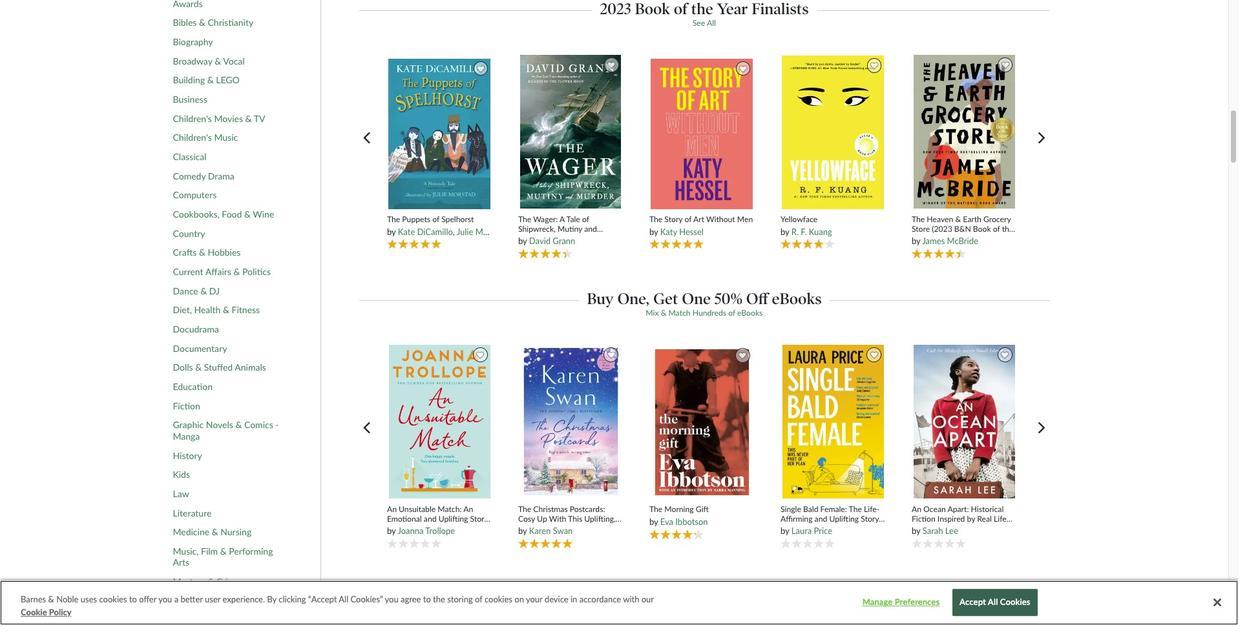 Task type: locate. For each thing, give the bounding box(es) containing it.
the up "eva"
[[649, 505, 663, 515]]

the inside the puppets of spelhorst by kate dicamillo , julie morstad (illustrator)
[[387, 215, 400, 224]]

of left art
[[685, 215, 692, 224]]

the
[[1002, 224, 1013, 234], [518, 244, 530, 253], [598, 524, 610, 534], [946, 524, 958, 534], [433, 595, 445, 605]]

of inside the barnes & noble uses cookies to offer you a better user experience. by clicking "accept all cookies" you agree to the storing of cookies on your device in accordance with our cookie policy
[[475, 595, 482, 605]]

0 horizontal spatial year)
[[531, 244, 548, 253]]

comedy drama link
[[173, 170, 234, 182]]

0 horizontal spatial an
[[387, 504, 397, 514]]

b&n right 2023
[[623, 580, 658, 599]]

beliefs
[[173, 607, 200, 618]]

by left "eva"
[[649, 517, 658, 527]]

julie morstad (illustrator) link
[[457, 227, 548, 237]]

fiction up the stories
[[912, 514, 936, 524]]

1 children's from the top
[[173, 113, 212, 124]]

the inside the christmas postcards: cosy up with this uplifting, festive romance from the sunday times bestseller
[[598, 524, 610, 534]]

diet, health & fitness
[[173, 305, 260, 316]]

& right age
[[211, 596, 218, 607]]

lego
[[216, 74, 240, 85]]

by left katy
[[649, 227, 658, 237]]

katy
[[660, 227, 677, 237]]

children's down business link
[[173, 113, 212, 124]]

1 horizontal spatial b&n
[[623, 580, 658, 599]]

"accept
[[308, 595, 337, 605]]

by joanna trollope
[[387, 526, 455, 536]]

to
[[129, 595, 137, 605], [423, 595, 431, 605]]

the berry pickers (b&n discover prize winner) image
[[442, 611, 544, 626]]

& right film
[[220, 546, 227, 557]]

& right mix
[[661, 308, 666, 318]]

of right tale
[[582, 214, 589, 224]]

1 vertical spatial fiction
[[912, 514, 936, 524]]

device
[[545, 595, 568, 605]]

b&n inside the wager: a tale of shipwreck, mutiny and murder (2023 b&n author of the year)
[[568, 234, 585, 244]]

windrush
[[960, 524, 994, 534]]

the wager: a tale of shipwreck, mutiny and murder (2023 b&n author of the year) link
[[518, 214, 623, 253]]

and right love on the right bottom
[[808, 524, 821, 534]]

mystery
[[173, 576, 205, 587]]

lee
[[945, 526, 958, 536]]

the inside the christmas postcards: cosy up with this uplifting, festive romance from the sunday times bestseller
[[518, 504, 531, 514]]

current affairs & politics link
[[173, 266, 271, 278]]

& right "affairs"
[[234, 266, 240, 277]]

1 to from the left
[[129, 595, 137, 605]]

accordance
[[579, 595, 621, 605]]

arts
[[173, 557, 189, 568]]

the wager: a tale of shipwreck, mutiny and murder (2023 b&n author of the year) image
[[520, 54, 622, 210]]

an for by joanna trollope
[[387, 504, 397, 514]]

0 horizontal spatial uplifting
[[439, 514, 468, 524]]

1 horizontal spatial all
[[707, 18, 716, 28]]

all right "accept
[[339, 595, 348, 605]]

by left kate at the left top of page
[[387, 227, 396, 237]]

1 horizontal spatial story
[[665, 215, 683, 224]]

stuffed
[[204, 362, 233, 373]]

(2023 inside the heaven & earth grocery store (2023 b&n book of the year)
[[932, 224, 952, 234]]

2023 b&n discover prize winner
[[588, 580, 821, 599]]

children's music
[[173, 132, 238, 143]]

heaven
[[927, 214, 953, 224]]

all for accept all cookies
[[988, 598, 998, 608]]

0 horizontal spatial cookies
[[99, 595, 127, 605]]

0 vertical spatial year)
[[912, 234, 929, 244]]

year) inside the wager: a tale of shipwreck, mutiny and murder (2023 b&n author of the year)
[[531, 244, 548, 253]]

yellowface link
[[781, 215, 886, 225]]

building
[[173, 74, 205, 85]]

all right accept
[[988, 598, 998, 608]]

&
[[199, 17, 205, 28], [215, 55, 221, 66], [207, 74, 214, 85], [245, 113, 252, 124], [244, 209, 251, 220], [955, 214, 961, 224], [199, 247, 205, 258], [234, 266, 240, 277], [200, 285, 207, 296], [223, 305, 229, 316], [661, 308, 666, 318], [195, 362, 202, 373], [235, 420, 242, 431], [212, 527, 218, 538], [220, 546, 227, 557], [208, 576, 214, 587], [48, 595, 54, 605], [211, 596, 218, 607]]

all inside "button"
[[988, 598, 998, 608]]

& inside the barnes & noble uses cookies to offer you a better user experience. by clicking "accept all cookies" you agree to the storing of cookies on your device in accordance with our cookie policy
[[48, 595, 54, 605]]

an right match:
[[463, 504, 473, 514]]

classical link
[[173, 151, 206, 162]]

2 horizontal spatial all
[[988, 598, 998, 608]]

cookies
[[99, 595, 127, 605], [485, 595, 512, 605]]

& inside music, film & performing arts
[[220, 546, 227, 557]]

& left earth
[[955, 214, 961, 224]]

of left the 'lee'
[[937, 524, 944, 534]]

2 horizontal spatial an
[[912, 504, 922, 514]]

1 vertical spatial children's
[[173, 132, 212, 143]]

grocery
[[984, 214, 1011, 224]]

diet,
[[173, 305, 192, 316]]

you left 'agree'
[[385, 595, 399, 605]]

children's movies & tv link
[[173, 113, 265, 124]]

the up cosy on the left
[[518, 504, 531, 514]]

about
[[387, 524, 407, 534]]

kate
[[398, 227, 415, 237]]

hessel
[[679, 227, 704, 237]]

by up windrush
[[967, 514, 975, 524]]

0 horizontal spatial fiction
[[173, 400, 200, 411]]

the morning gift by eva ibbotson
[[649, 505, 709, 527]]

1 horizontal spatial (2023
[[932, 224, 952, 234]]

1 horizontal spatial year)
[[912, 234, 929, 244]]

bald
[[803, 504, 818, 514]]

uplifting up chances
[[439, 514, 468, 524]]

you
[[158, 595, 172, 605], [385, 595, 399, 605]]

medicine & nursing
[[173, 527, 252, 538]]

a
[[560, 214, 565, 224]]

0 horizontal spatial you
[[158, 595, 172, 605]]

cookbooks, food & wine
[[173, 209, 274, 220]]

& inside 'link'
[[195, 362, 202, 373]]

animals
[[235, 362, 266, 373]]

the inside the wager: a tale of shipwreck, mutiny and murder (2023 b&n author of the year)
[[518, 214, 531, 224]]

by down store
[[912, 236, 921, 246]]

karen swan link
[[529, 526, 573, 536]]

the puppets of spelhorst link
[[387, 215, 492, 225]]

the down 'grocery'
[[1002, 224, 1013, 234]]

hundreds
[[693, 308, 726, 318]]

store
[[912, 224, 930, 234]]

0 horizontal spatial all
[[339, 595, 348, 605]]

an
[[387, 504, 397, 514], [463, 504, 473, 514], [912, 504, 922, 514]]

kids
[[173, 469, 190, 480]]

by left r.
[[781, 227, 789, 237]]

by left love on the right bottom
[[781, 526, 789, 536]]

mystery & crime link
[[173, 576, 240, 588]]

of inside the puppets of spelhorst by kate dicamillo , julie morstad (illustrator)
[[432, 215, 439, 224]]

author
[[587, 234, 611, 244]]

the christmas postcards: cosy up with this uplifting, festive romance from the sunday times bestseller image
[[520, 345, 622, 500]]

0 vertical spatial children's
[[173, 113, 212, 124]]

you left a
[[158, 595, 172, 605]]

and inside the wager: a tale of shipwreck, mutiny and murder (2023 b&n author of the year)
[[584, 224, 597, 234]]

privacy alert dialog
[[0, 581, 1238, 626]]

bibles & christianity
[[173, 17, 253, 28]]

the down the uplifting,
[[598, 524, 610, 534]]

apart:
[[948, 504, 969, 514]]

by left sarah
[[912, 526, 921, 536]]

to right 'agree'
[[423, 595, 431, 605]]

by down cosy on the left
[[518, 526, 527, 536]]

the up (illustrator)
[[518, 214, 531, 224]]

with
[[549, 514, 566, 524]]

the christmas postcards: cosy up with this uplifting, festive romance from the sunday times bestseller
[[518, 504, 616, 544]]

& left vocal
[[215, 55, 221, 66]]

your
[[526, 595, 543, 605]]

1 horizontal spatial fiction
[[912, 514, 936, 524]]

the up store
[[912, 214, 925, 224]]

biography
[[173, 36, 213, 47]]

& inside graphic novels & comics - manga
[[235, 420, 242, 431]]

& right food
[[244, 209, 251, 220]]

an up emotional
[[387, 504, 397, 514]]

the for by
[[649, 215, 663, 224]]

of down 'grocery'
[[993, 224, 1000, 234]]

2 to from the left
[[423, 595, 431, 605]]

biography link
[[173, 36, 213, 47]]

dj
[[209, 285, 220, 296]]

history link
[[173, 450, 202, 461]]

2 horizontal spatial b&n
[[954, 224, 971, 234]]

buy
[[587, 290, 614, 308]]

the down inspired in the right of the page
[[946, 524, 958, 534]]

in
[[571, 595, 577, 605]]

the left "storing"
[[433, 595, 445, 605]]

new
[[173, 596, 191, 607]]

novels
[[206, 420, 233, 431]]

1 an from the left
[[387, 504, 397, 514]]

all
[[707, 18, 716, 28], [339, 595, 348, 605], [988, 598, 998, 608]]

(illustrator)
[[509, 227, 548, 237]]

1 vertical spatial year)
[[531, 244, 548, 253]]

an left ocean
[[912, 504, 922, 514]]

yellowface by r. f. kuang
[[781, 215, 832, 237]]

cookies right uses
[[99, 595, 127, 605]]

3 an from the left
[[912, 504, 922, 514]]

b&n down the mutiny on the left of the page
[[568, 234, 585, 244]]

b&n up the mcbride
[[954, 224, 971, 234]]

0 horizontal spatial to
[[129, 595, 137, 605]]

0 horizontal spatial b&n
[[568, 234, 585, 244]]

wine
[[253, 209, 274, 220]]

an inside an ocean apart: historical fiction inspired by real life stories of the windrush generation
[[912, 504, 922, 514]]

0 horizontal spatial (2023
[[546, 234, 566, 244]]

the down murder
[[518, 244, 530, 253]]

the story of art without men image
[[650, 58, 754, 210]]

children's up classical
[[173, 132, 212, 143]]

alternative
[[220, 596, 264, 607]]

the up kate at the left top of page
[[387, 215, 400, 224]]

0 vertical spatial fiction
[[173, 400, 200, 411]]

2 children's from the top
[[173, 132, 212, 143]]

david
[[529, 236, 551, 246]]

of left love on the right bottom
[[781, 524, 788, 534]]

year) down store
[[912, 234, 929, 244]]

the morning gift image
[[651, 345, 753, 500]]

& up cookie policy link at bottom left
[[48, 595, 54, 605]]

1 horizontal spatial cookies
[[485, 595, 512, 605]]

cookbooks,
[[173, 209, 220, 220]]

1 uplifting from the left
[[439, 514, 468, 524]]

inspired
[[938, 514, 965, 524]]

tv
[[254, 113, 265, 124]]

of right author
[[613, 234, 620, 244]]

to left offer
[[129, 595, 137, 605]]

the inside the heaven & earth grocery store (2023 b&n book of the year)
[[912, 214, 925, 224]]

crafts & hobbies
[[173, 247, 241, 258]]

dance & dj
[[173, 285, 220, 296]]

noble
[[56, 595, 78, 605]]

the inside the story of art without men by katy hessel
[[649, 215, 663, 224]]

uplifting inside single bald female: the life- affirming and uplifting story of love and friendship
[[829, 514, 859, 524]]

fiction up graphic
[[173, 400, 200, 411]]

& right "crafts" on the left top
[[199, 247, 205, 258]]

children's inside "link"
[[173, 113, 212, 124]]

morstad
[[475, 227, 506, 237]]

literature
[[173, 508, 212, 519]]

mutiny
[[558, 224, 582, 234]]

uses
[[81, 595, 97, 605]]

1 horizontal spatial ebooks
[[772, 290, 822, 308]]

unsuitable
[[399, 504, 436, 514]]

uplifting up friendship
[[829, 514, 859, 524]]

and up author
[[584, 224, 597, 234]]

1 you from the left
[[158, 595, 172, 605]]

art
[[693, 215, 704, 224]]

and up joanna trollope link at the left bottom of page
[[424, 514, 437, 524]]

2 horizontal spatial story
[[861, 514, 879, 524]]

1 horizontal spatial an
[[463, 504, 473, 514]]

& right the dolls
[[195, 362, 202, 373]]

1 horizontal spatial you
[[385, 595, 399, 605]]

of right "storing"
[[475, 595, 482, 605]]

prize
[[728, 580, 764, 599]]

all right see on the right of the page
[[707, 18, 716, 28]]

b&n inside the heaven & earth grocery store (2023 b&n book of the year)
[[954, 224, 971, 234]]

all inside the barnes & noble uses cookies to offer you a better user experience. by clicking "accept all cookies" you agree to the storing of cookies on your device in accordance with our cookie policy
[[339, 595, 348, 605]]

dance & dj link
[[173, 285, 220, 297]]

vocal
[[223, 55, 245, 66]]

children's for children's movies & tv
[[173, 113, 212, 124]]

b&n
[[954, 224, 971, 234], [568, 234, 585, 244], [623, 580, 658, 599]]

of down 50%
[[728, 308, 735, 318]]

of inside single bald female: the life- affirming and uplifting story of love and friendship
[[781, 524, 788, 534]]

year) down murder
[[531, 244, 548, 253]]

1 horizontal spatial uplifting
[[829, 514, 859, 524]]

cookies up the berry pickers (b&n discover prize winner) image
[[485, 595, 512, 605]]

the left "life-"
[[849, 504, 862, 514]]

0 horizontal spatial story
[[470, 514, 488, 524]]

law link
[[173, 488, 189, 500]]

ebooks down off on the top right
[[737, 308, 763, 318]]

the up katy
[[649, 215, 663, 224]]

the inside the morning gift by eva ibbotson
[[649, 505, 663, 515]]

of up dicamillo
[[432, 215, 439, 224]]

fiction inside an ocean apart: historical fiction inspired by real life stories of the windrush generation
[[912, 514, 936, 524]]

uplifting inside an unsuitable match: an emotional and uplifting story about second chances
[[439, 514, 468, 524]]

1 horizontal spatial to
[[423, 595, 431, 605]]

& right novels
[[235, 420, 242, 431]]

ebooks right off on the top right
[[772, 290, 822, 308]]

life-
[[864, 504, 880, 514]]

accept all cookies button
[[953, 590, 1038, 617]]

2 uplifting from the left
[[829, 514, 859, 524]]

the puppets of spelhorst image
[[388, 58, 491, 210]]



Task type: describe. For each thing, give the bounding box(es) containing it.
manage
[[863, 598, 893, 608]]

current
[[173, 266, 203, 277]]

affairs
[[205, 266, 231, 277]]

single bald female: the life-affirming and uplifting story of love and friendship image
[[782, 345, 885, 500]]

graphic novels & comics - manga link
[[173, 420, 280, 442]]

generation
[[912, 534, 951, 544]]

of inside buy one, get one 50% off ebooks mix & match hundreds of ebooks
[[728, 308, 735, 318]]

the for dicamillo
[[387, 215, 400, 224]]

& right "health"
[[223, 305, 229, 316]]

the for this
[[518, 504, 531, 514]]

the for (2023
[[912, 214, 925, 224]]

& left dj
[[200, 285, 207, 296]]

trollope
[[425, 526, 455, 536]]

the puppets of spelhorst by kate dicamillo , julie morstad (illustrator)
[[387, 215, 548, 237]]

children's for children's music
[[173, 132, 212, 143]]

joanna
[[398, 526, 424, 536]]

dolls & stuffed animals link
[[173, 362, 266, 373]]

1 cookies from the left
[[99, 595, 127, 605]]

by down emotional
[[387, 526, 396, 536]]

our
[[642, 595, 654, 605]]

story inside an unsuitable match: an emotional and uplifting story about second chances
[[470, 514, 488, 524]]

docudrama
[[173, 324, 219, 335]]

wager:
[[533, 214, 558, 224]]

sarah lee link
[[923, 526, 958, 536]]

movies
[[214, 113, 243, 124]]

by inside an ocean apart: historical fiction inspired by real life stories of the windrush generation
[[967, 514, 975, 524]]

comedy
[[173, 170, 206, 181]]

julie
[[457, 227, 473, 237]]

laura
[[791, 526, 812, 536]]

an ocean apart: historical fiction inspired by real life stories of the windrush generation image
[[913, 345, 1016, 500]]

all for see all
[[707, 18, 716, 28]]

50%
[[715, 290, 743, 308]]

& left 'crime' on the left bottom of the page
[[208, 576, 214, 587]]

country link
[[173, 228, 205, 239]]

literature link
[[173, 508, 212, 519]]

children's movies & tv
[[173, 113, 265, 124]]

an ocean apart: historical fiction inspired by real life stories of the windrush generation link
[[912, 504, 1017, 544]]

earth
[[963, 214, 982, 224]]

an ocean apart: historical fiction inspired by real life stories of the windrush generation
[[912, 504, 1007, 544]]

and inside an unsuitable match: an emotional and uplifting story about second chances
[[424, 514, 437, 524]]

off
[[746, 290, 768, 308]]

education link
[[173, 381, 213, 393]]

of inside the heaven & earth grocery store (2023 b&n book of the year)
[[993, 224, 1000, 234]]

film
[[201, 546, 218, 557]]

the inside an ocean apart: historical fiction inspired by real life stories of the windrush generation
[[946, 524, 958, 534]]

& inside buy one, get one 50% off ebooks mix & match hundreds of ebooks
[[661, 308, 666, 318]]

from
[[579, 524, 596, 534]]

of inside an ocean apart: historical fiction inspired by real life stories of the windrush generation
[[937, 524, 944, 534]]

mix & match hundreds of ebooks link
[[646, 308, 763, 318]]

documentary link
[[173, 343, 227, 354]]

comedy drama
[[173, 170, 234, 181]]

by sarah lee
[[912, 526, 958, 536]]

yellowface image
[[781, 55, 885, 210]]

music, film & performing arts link
[[173, 546, 280, 569]]

historical
[[971, 504, 1004, 514]]

2023
[[588, 580, 620, 599]]

the heaven & earth grocery store (2023 b&n book of the year) image
[[913, 54, 1016, 210]]

current affairs & politics
[[173, 266, 271, 277]]

medicine
[[173, 527, 209, 538]]

an unsuitable match: an emotional and uplifting story about second chances image
[[388, 345, 491, 500]]

(2023 inside the wager: a tale of shipwreck, mutiny and murder (2023 b&n author of the year)
[[546, 234, 566, 244]]

& left lego
[[207, 74, 214, 85]]

music, film & performing arts
[[173, 546, 273, 568]]

friendship
[[823, 524, 859, 534]]

& left the tv
[[245, 113, 252, 124]]

the inside the heaven & earth grocery store (2023 b&n book of the year)
[[1002, 224, 1013, 234]]

business link
[[173, 94, 207, 105]]

by inside the puppets of spelhorst by kate dicamillo , julie morstad (illustrator)
[[387, 227, 396, 237]]

of inside the story of art without men by katy hessel
[[685, 215, 692, 224]]

tale
[[567, 214, 580, 224]]

& inside the heaven & earth grocery store (2023 b&n book of the year)
[[955, 214, 961, 224]]

graphic novels & comics - manga
[[173, 420, 279, 442]]

broadway & vocal
[[173, 55, 245, 66]]

the wager: a tale of shipwreck, mutiny and murder (2023 b&n author of the year)
[[518, 214, 620, 253]]

match
[[669, 308, 691, 318]]

children's music link
[[173, 132, 238, 143]]

one,
[[617, 290, 650, 308]]

agree
[[401, 595, 421, 605]]

manga
[[173, 431, 200, 442]]

chances
[[436, 524, 466, 534]]

& inside new age & alternative beliefs
[[211, 596, 218, 607]]

2 an from the left
[[463, 504, 473, 514]]

postcards:
[[570, 504, 605, 514]]

story inside the story of art without men by katy hessel
[[665, 215, 683, 224]]

story inside single bald female: the life- affirming and uplifting story of love and friendship
[[861, 514, 879, 524]]

2 you from the left
[[385, 595, 399, 605]]

emotional
[[387, 514, 422, 524]]

& right bibles
[[199, 17, 205, 28]]

law
[[173, 488, 189, 499]]

christmas
[[533, 504, 568, 514]]

eva ibbotson link
[[660, 517, 708, 527]]

uplifting,
[[584, 514, 616, 524]]

cookies"
[[351, 595, 383, 605]]

manage preferences button
[[861, 590, 942, 616]]

0 horizontal spatial ebooks
[[737, 308, 763, 318]]

the story of art without men link
[[649, 215, 755, 225]]

education
[[173, 381, 213, 392]]

computers
[[173, 190, 217, 201]]

david grann link
[[529, 236, 575, 246]]

computers link
[[173, 190, 217, 201]]

a
[[174, 595, 178, 605]]

business
[[173, 94, 207, 105]]

the story of art without men by katy hessel
[[649, 215, 753, 237]]

& up film
[[212, 527, 218, 538]]

2 cookies from the left
[[485, 595, 512, 605]]

by karen swan
[[518, 526, 573, 536]]

the inside the wager: a tale of shipwreck, mutiny and murder (2023 b&n author of the year)
[[518, 244, 530, 253]]

,
[[453, 227, 455, 237]]

the christmas postcards: cosy up with this uplifting, festive romance from the sunday times bestseller link
[[518, 504, 623, 544]]

by inside yellowface by r. f. kuang
[[781, 227, 789, 237]]

stories
[[912, 524, 935, 534]]

the inside the barnes & noble uses cookies to offer you a better user experience. by clicking "accept all cookies" you agree to the storing of cookies on your device in accordance with our cookie policy
[[433, 595, 445, 605]]

by left david
[[518, 236, 527, 246]]

the for mutiny
[[518, 214, 531, 224]]

eva
[[660, 517, 673, 527]]

documentary
[[173, 343, 227, 354]]

get
[[653, 290, 678, 308]]

laura price link
[[791, 526, 832, 536]]

year) inside the heaven & earth grocery store (2023 b&n book of the year)
[[912, 234, 929, 244]]

the inside single bald female: the life- affirming and uplifting story of love and friendship
[[849, 504, 862, 514]]

broadway & vocal link
[[173, 55, 245, 67]]

by inside the story of art without men by katy hessel
[[649, 227, 658, 237]]

mystery & crime
[[173, 576, 240, 587]]

and up price
[[815, 514, 827, 524]]

an for by sarah lee
[[912, 504, 922, 514]]

by inside the morning gift by eva ibbotson
[[649, 517, 658, 527]]

kids link
[[173, 469, 190, 481]]

festive
[[518, 524, 543, 534]]

kate dicamillo link
[[398, 227, 453, 237]]



Task type: vqa. For each thing, say whether or not it's contained in the screenshot.


